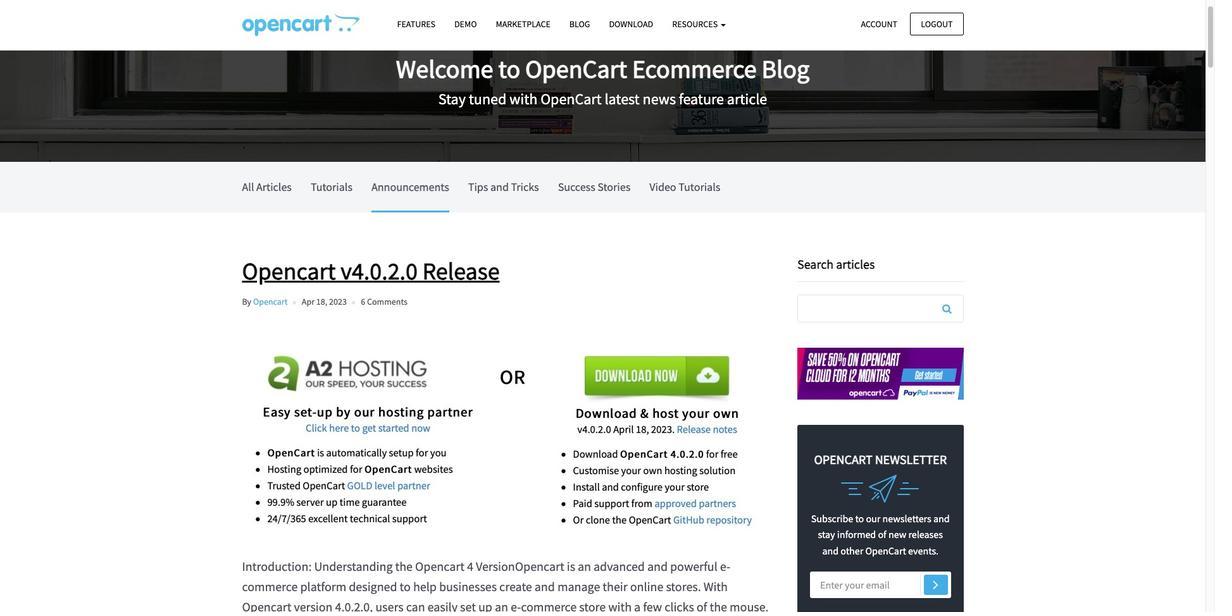 Task type: locate. For each thing, give the bounding box(es) containing it.
1 vertical spatial of
[[697, 600, 708, 613]]

an right up
[[495, 600, 508, 613]]

opencart - blog image
[[242, 13, 359, 36]]

opencart inside subscribe to our newsletters and stay informed of new releases and other opencart events.
[[866, 545, 907, 558]]

opencart v4.0.2.0 release link
[[242, 256, 779, 286]]

opencart
[[526, 53, 627, 85], [541, 89, 602, 109], [815, 452, 873, 468], [866, 545, 907, 558]]

few
[[643, 600, 662, 613]]

and down stay
[[823, 545, 839, 558]]

with inside introduction: understanding the opencart 4 versionopencart is an advanced and powerful e- commerce platform designed to help businesses create and manage their online stores. with opencart version 4.0.2.0, users can easily set up an e-commerce store with a few clicks of the mous
[[609, 600, 632, 613]]

and right create
[[535, 580, 555, 595]]

designed
[[349, 580, 397, 595]]

4.0.2.0,
[[335, 600, 373, 613]]

to left the our
[[856, 513, 865, 525]]

stay
[[818, 529, 836, 541]]

tips and tricks
[[468, 180, 539, 194]]

commerce down manage
[[521, 600, 577, 613]]

with right tuned
[[510, 89, 538, 109]]

success stories link
[[558, 162, 631, 211]]

opencart right by
[[253, 296, 288, 308]]

to left help
[[400, 580, 411, 595]]

version
[[294, 600, 333, 613]]

an right 'is'
[[578, 559, 591, 575]]

1 vertical spatial commerce
[[521, 600, 577, 613]]

by opencart
[[242, 296, 288, 308]]

account link
[[851, 12, 909, 35]]

the
[[395, 559, 413, 575], [710, 600, 728, 613]]

tutorials
[[311, 180, 353, 194], [679, 180, 721, 194]]

1 vertical spatial to
[[856, 513, 865, 525]]

introduction:
[[242, 559, 312, 575]]

blog left the download
[[570, 18, 590, 30]]

of right "clicks"
[[697, 600, 708, 613]]

2 tutorials from the left
[[679, 180, 721, 194]]

of
[[879, 529, 887, 541], [697, 600, 708, 613]]

tips and tricks link
[[468, 162, 539, 211]]

to inside welcome to opencart ecommerce blog stay tuned with opencart latest news feature article
[[499, 53, 521, 85]]

video tutorials
[[650, 180, 721, 194]]

tips
[[468, 180, 488, 194]]

search
[[798, 256, 834, 272]]

up
[[479, 600, 493, 613]]

blog
[[570, 18, 590, 30], [762, 53, 810, 85]]

to inside subscribe to our newsletters and stay informed of new releases and other opencart events.
[[856, 513, 865, 525]]

2 vertical spatial to
[[400, 580, 411, 595]]

commerce down introduction:
[[242, 580, 298, 595]]

1 vertical spatial with
[[609, 600, 632, 613]]

apr
[[302, 296, 315, 308]]

1 horizontal spatial of
[[879, 529, 887, 541]]

0 horizontal spatial an
[[495, 600, 508, 613]]

0 vertical spatial with
[[510, 89, 538, 109]]

introduction: understanding the opencart 4 versionopencart is an advanced and powerful e- commerce platform designed to help businesses create and manage their online stores. with opencart version 4.0.2.0, users can easily set up an e-commerce store with a few clicks of the mous
[[242, 559, 769, 613]]

0 vertical spatial e-
[[720, 559, 731, 575]]

1 horizontal spatial blog
[[762, 53, 810, 85]]

businesses
[[439, 580, 497, 595]]

success
[[558, 180, 596, 194]]

of left new
[[879, 529, 887, 541]]

users
[[376, 600, 404, 613]]

to for our
[[856, 513, 865, 525]]

of inside introduction: understanding the opencart 4 versionopencart is an advanced and powerful e- commerce platform designed to help businesses create and manage their online stores. with opencart version 4.0.2.0, users can easily set up an e-commerce store with a few clicks of the mous
[[697, 600, 708, 613]]

opencart down new
[[866, 545, 907, 558]]

logout
[[922, 18, 953, 29]]

and
[[491, 180, 509, 194], [934, 513, 950, 525], [823, 545, 839, 558], [648, 559, 668, 575], [535, 580, 555, 595]]

0 horizontal spatial to
[[400, 580, 411, 595]]

1 vertical spatial the
[[710, 600, 728, 613]]

understanding
[[314, 559, 393, 575]]

0 vertical spatial blog
[[570, 18, 590, 30]]

0 vertical spatial of
[[879, 529, 887, 541]]

2 horizontal spatial to
[[856, 513, 865, 525]]

powerful
[[671, 559, 718, 575]]

to
[[499, 53, 521, 85], [856, 513, 865, 525], [400, 580, 411, 595]]

marketplace link
[[487, 13, 560, 36]]

with
[[704, 580, 728, 595]]

1 horizontal spatial to
[[499, 53, 521, 85]]

0 vertical spatial the
[[395, 559, 413, 575]]

and up releases
[[934, 513, 950, 525]]

v4.0.2.0
[[341, 256, 418, 286]]

tutorials right video
[[679, 180, 721, 194]]

tuned
[[469, 89, 507, 109]]

newsletter
[[876, 452, 947, 468]]

platform
[[300, 580, 347, 595]]

set
[[460, 600, 476, 613]]

0 horizontal spatial of
[[697, 600, 708, 613]]

tutorials link
[[311, 162, 353, 211]]

commerce
[[242, 580, 298, 595], [521, 600, 577, 613]]

news
[[643, 89, 676, 109]]

informed
[[838, 529, 877, 541]]

with inside welcome to opencart ecommerce blog stay tuned with opencart latest news feature article
[[510, 89, 538, 109]]

opencart up opencart link at the left of page
[[242, 256, 336, 286]]

1 horizontal spatial commerce
[[521, 600, 577, 613]]

1 tutorials from the left
[[311, 180, 353, 194]]

to up tuned
[[499, 53, 521, 85]]

1 horizontal spatial tutorials
[[679, 180, 721, 194]]

e- up the with
[[720, 559, 731, 575]]

0 horizontal spatial tutorials
[[311, 180, 353, 194]]

with left a at bottom right
[[609, 600, 632, 613]]

e- down create
[[511, 600, 521, 613]]

1 vertical spatial blog
[[762, 53, 810, 85]]

e-
[[720, 559, 731, 575], [511, 600, 521, 613]]

blog up article
[[762, 53, 810, 85]]

the down the with
[[710, 600, 728, 613]]

feature
[[679, 89, 724, 109]]

new
[[889, 529, 907, 541]]

1 vertical spatial e-
[[511, 600, 521, 613]]

opencart down introduction:
[[242, 600, 292, 613]]

a
[[635, 600, 641, 613]]

0 vertical spatial to
[[499, 53, 521, 85]]

with
[[510, 89, 538, 109], [609, 600, 632, 613]]

0 horizontal spatial with
[[510, 89, 538, 109]]

6
[[361, 296, 365, 308]]

resources
[[673, 18, 720, 30]]

0 horizontal spatial commerce
[[242, 580, 298, 595]]

the up designed
[[395, 559, 413, 575]]

tutorials right articles
[[311, 180, 353, 194]]

opencart
[[242, 256, 336, 286], [253, 296, 288, 308], [415, 559, 465, 575], [242, 600, 292, 613]]

an
[[578, 559, 591, 575], [495, 600, 508, 613]]

article
[[727, 89, 768, 109]]

1 horizontal spatial e-
[[720, 559, 731, 575]]

1 horizontal spatial an
[[578, 559, 591, 575]]

releases
[[909, 529, 943, 541]]

to for opencart
[[499, 53, 521, 85]]

None text field
[[798, 296, 963, 322]]

1 horizontal spatial with
[[609, 600, 632, 613]]

opencart v4.0.2.0 release
[[242, 256, 500, 286]]



Task type: describe. For each thing, give the bounding box(es) containing it.
all
[[242, 180, 254, 194]]

download link
[[600, 13, 663, 36]]

opencart up help
[[415, 559, 465, 575]]

all articles link
[[242, 162, 292, 211]]

0 vertical spatial commerce
[[242, 580, 298, 595]]

opencart link
[[253, 296, 288, 308]]

their
[[603, 580, 628, 595]]

by
[[242, 296, 251, 308]]

18,
[[317, 296, 328, 308]]

to inside introduction: understanding the opencart 4 versionopencart is an advanced and powerful e- commerce platform designed to help businesses create and manage their online stores. with opencart version 4.0.2.0, users can easily set up an e-commerce store with a few clicks of the mous
[[400, 580, 411, 595]]

online
[[631, 580, 664, 595]]

opencart down blog link
[[526, 53, 627, 85]]

manage
[[558, 580, 600, 595]]

advanced
[[594, 559, 645, 575]]

opencart up subscribe on the right of page
[[815, 452, 873, 468]]

can
[[406, 600, 425, 613]]

newsletters
[[883, 513, 932, 525]]

ecommerce
[[633, 53, 757, 85]]

stay
[[439, 89, 466, 109]]

versionopencart
[[476, 559, 565, 575]]

welcome to opencart ecommerce blog stay tuned with opencart latest news feature article
[[396, 53, 810, 109]]

of inside subscribe to our newsletters and stay informed of new releases and other opencart events.
[[879, 529, 887, 541]]

release
[[423, 256, 500, 286]]

4
[[467, 559, 474, 575]]

other
[[841, 545, 864, 558]]

subscribe to our newsletters and stay informed of new releases and other opencart events.
[[812, 513, 950, 558]]

all articles
[[242, 180, 292, 194]]

2023
[[329, 296, 347, 308]]

and up online
[[648, 559, 668, 575]]

1 vertical spatial an
[[495, 600, 508, 613]]

video
[[650, 180, 677, 194]]

apr 18, 2023
[[302, 296, 347, 308]]

stories
[[598, 180, 631, 194]]

welcome
[[396, 53, 494, 85]]

latest
[[605, 89, 640, 109]]

demo link
[[445, 13, 487, 36]]

0 horizontal spatial blog
[[570, 18, 590, 30]]

our
[[867, 513, 881, 525]]

easily
[[428, 600, 458, 613]]

tricks
[[511, 180, 539, 194]]

angle right image
[[933, 578, 939, 593]]

0 vertical spatial an
[[578, 559, 591, 575]]

0 horizontal spatial e-
[[511, 600, 521, 613]]

logout link
[[911, 12, 964, 35]]

clicks
[[665, 600, 694, 613]]

opencart v4.0.2.0 release image
[[242, 318, 767, 538]]

demo
[[455, 18, 477, 30]]

comments
[[367, 296, 408, 308]]

announcements
[[372, 180, 449, 194]]

subscribe
[[812, 513, 854, 525]]

stores.
[[666, 580, 701, 595]]

resources link
[[663, 13, 736, 36]]

blog inside welcome to opencart ecommerce blog stay tuned with opencart latest news feature article
[[762, 53, 810, 85]]

events.
[[909, 545, 939, 558]]

features link
[[388, 13, 445, 36]]

marketplace
[[496, 18, 551, 30]]

6 comments
[[361, 296, 408, 308]]

articles
[[256, 180, 292, 194]]

and right tips
[[491, 180, 509, 194]]

blog link
[[560, 13, 600, 36]]

announcements link
[[372, 162, 449, 211]]

search image
[[943, 304, 952, 314]]

is
[[567, 559, 576, 575]]

features
[[397, 18, 436, 30]]

download
[[609, 18, 654, 30]]

create
[[500, 580, 532, 595]]

video tutorials link
[[650, 162, 721, 211]]

opencart left latest
[[541, 89, 602, 109]]

1 horizontal spatial the
[[710, 600, 728, 613]]

Enter your email text field
[[811, 573, 951, 599]]

search articles
[[798, 256, 875, 272]]

help
[[413, 580, 437, 595]]

store
[[580, 600, 606, 613]]

success stories
[[558, 180, 631, 194]]

articles
[[837, 256, 875, 272]]

opencart newsletter
[[815, 452, 947, 468]]

0 horizontal spatial the
[[395, 559, 413, 575]]

account
[[862, 18, 898, 29]]



Task type: vqa. For each thing, say whether or not it's contained in the screenshot.
Blog Link
yes



